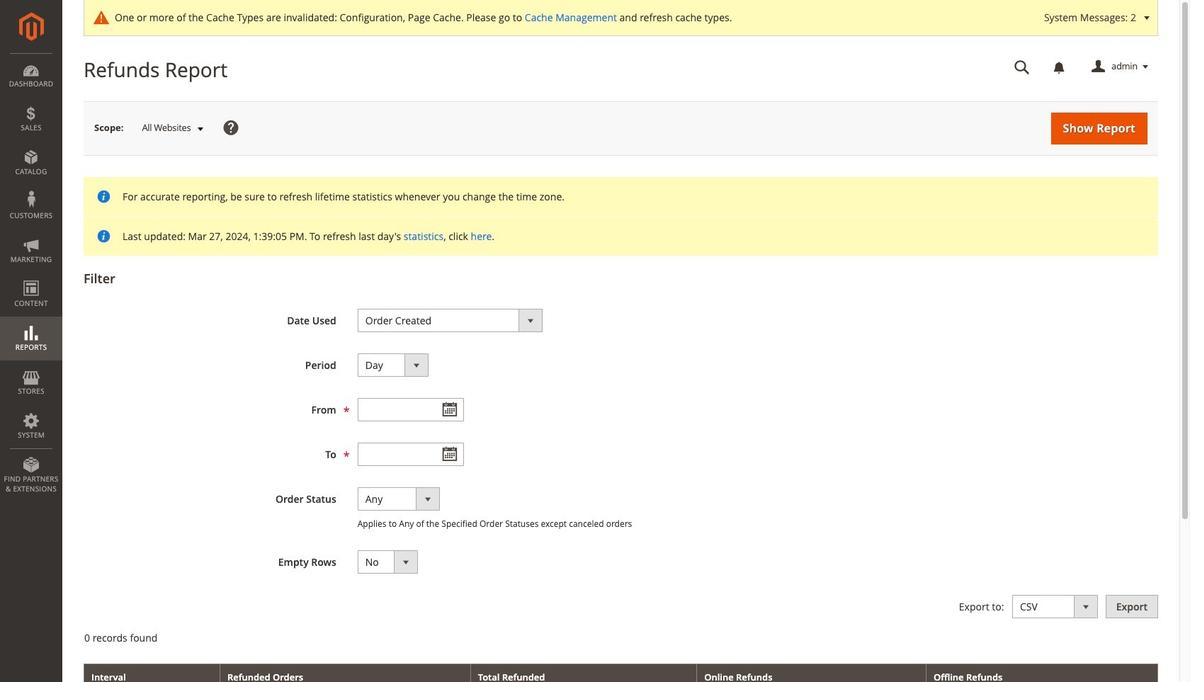 Task type: vqa. For each thing, say whether or not it's contained in the screenshot.
THE MAGENTO ADMIN PANEL icon
yes



Task type: describe. For each thing, give the bounding box(es) containing it.
magento admin panel image
[[19, 12, 44, 41]]



Task type: locate. For each thing, give the bounding box(es) containing it.
menu bar
[[0, 53, 62, 501]]

None text field
[[1004, 55, 1040, 79], [358, 443, 464, 466], [1004, 55, 1040, 79], [358, 443, 464, 466]]

None text field
[[358, 398, 464, 421]]



